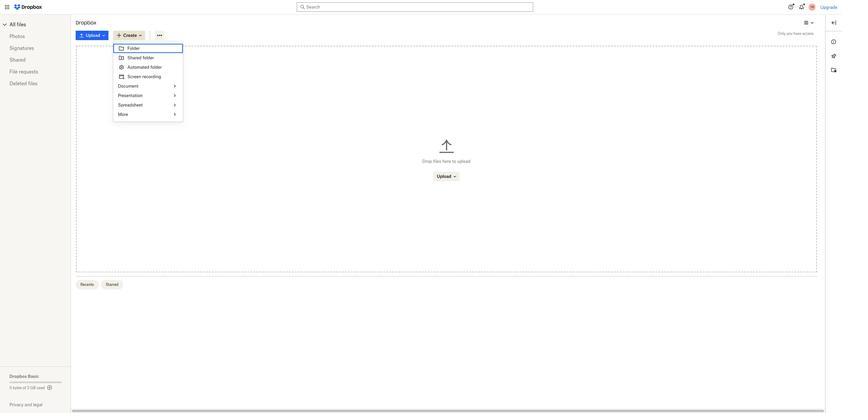 Task type: vqa. For each thing, say whether or not it's contained in the screenshot.
the this
no



Task type: describe. For each thing, give the bounding box(es) containing it.
all files link
[[9, 20, 71, 29]]

deleted files
[[9, 81, 37, 87]]

dropbox for dropbox
[[76, 20, 96, 26]]

dropbox for dropbox basic
[[9, 375, 27, 380]]

folder for shared folder
[[143, 55, 154, 60]]

shared for shared folder
[[127, 55, 142, 60]]

automated folder
[[127, 65, 162, 70]]

2
[[27, 386, 29, 391]]

basic
[[28, 375, 39, 380]]

open activity image
[[830, 67, 838, 74]]

more menu item
[[113, 110, 183, 119]]

presentation menu item
[[113, 91, 183, 101]]

files for drop
[[433, 159, 441, 164]]

automated
[[127, 65, 149, 70]]

upgrade link
[[821, 5, 838, 10]]

screen recording
[[127, 74, 161, 79]]

recording
[[142, 74, 161, 79]]

privacy and legal link
[[9, 403, 71, 408]]

spreadsheet menu item
[[113, 101, 183, 110]]

shared folder
[[127, 55, 154, 60]]

folder menu item
[[113, 44, 183, 53]]

spreadsheet
[[118, 103, 143, 108]]

shared link
[[9, 54, 61, 66]]

deleted files link
[[9, 78, 61, 90]]

photos link
[[9, 30, 61, 42]]

folder for automated folder
[[150, 65, 162, 70]]

files for deleted
[[28, 81, 37, 87]]

file requests
[[9, 69, 38, 75]]

shared for shared
[[9, 57, 26, 63]]

access
[[803, 31, 814, 36]]

presentation
[[118, 93, 143, 98]]

legal
[[33, 403, 42, 408]]

0
[[9, 386, 12, 391]]

global header element
[[0, 0, 842, 14]]

folder
[[127, 46, 140, 51]]

open details pane image
[[830, 19, 838, 26]]

gb
[[30, 386, 36, 391]]



Task type: locate. For each thing, give the bounding box(es) containing it.
all
[[9, 22, 15, 27]]

shared folder menu item
[[113, 53, 183, 63]]

folder up recording
[[150, 65, 162, 70]]

1 horizontal spatial files
[[28, 81, 37, 87]]

2 vertical spatial files
[[433, 159, 441, 164]]

get more space image
[[46, 385, 53, 392]]

here
[[442, 159, 451, 164]]

1 vertical spatial dropbox
[[9, 375, 27, 380]]

drop files here to upload
[[422, 159, 471, 164]]

1 vertical spatial folder
[[150, 65, 162, 70]]

dropbox logo - go to the homepage image
[[12, 2, 44, 12]]

shared inside menu item
[[127, 55, 142, 60]]

more
[[118, 112, 128, 117]]

document
[[118, 84, 138, 89]]

screen
[[127, 74, 141, 79]]

you
[[787, 31, 793, 36]]

all files
[[9, 22, 26, 27]]

folder down the folder menu item
[[143, 55, 154, 60]]

of
[[23, 386, 26, 391]]

and
[[25, 403, 32, 408]]

bytes
[[13, 386, 22, 391]]

screen recording menu item
[[113, 72, 183, 82]]

to
[[452, 159, 456, 164]]

recents
[[80, 283, 94, 287]]

only you have access
[[778, 31, 814, 36]]

shared
[[127, 55, 142, 60], [9, 57, 26, 63]]

open information panel image
[[830, 38, 838, 46]]

1 horizontal spatial shared
[[127, 55, 142, 60]]

upload
[[457, 159, 471, 164]]

recents button
[[76, 281, 99, 290]]

1 horizontal spatial dropbox
[[76, 20, 96, 26]]

files right all
[[17, 22, 26, 27]]

signatures
[[9, 45, 34, 51]]

1 vertical spatial files
[[28, 81, 37, 87]]

0 bytes of 2 gb used
[[9, 386, 45, 391]]

0 vertical spatial files
[[17, 22, 26, 27]]

have
[[794, 31, 802, 36]]

only
[[778, 31, 786, 36]]

photos
[[9, 33, 25, 39]]

drop
[[422, 159, 432, 164]]

files down file requests link
[[28, 81, 37, 87]]

privacy
[[9, 403, 23, 408]]

files left here
[[433, 159, 441, 164]]

used
[[37, 386, 45, 391]]

folder
[[143, 55, 154, 60], [150, 65, 162, 70]]

privacy and legal
[[9, 403, 42, 408]]

0 horizontal spatial files
[[17, 22, 26, 27]]

dropbox basic
[[9, 375, 39, 380]]

0 horizontal spatial shared
[[9, 57, 26, 63]]

files for all
[[17, 22, 26, 27]]

0 vertical spatial dropbox
[[76, 20, 96, 26]]

2 horizontal spatial files
[[433, 159, 441, 164]]

open pinned items image
[[830, 53, 838, 60]]

shared up file
[[9, 57, 26, 63]]

automated folder menu item
[[113, 63, 183, 72]]

file requests link
[[9, 66, 61, 78]]

signatures link
[[9, 42, 61, 54]]

deleted
[[9, 81, 27, 87]]

0 horizontal spatial dropbox
[[9, 375, 27, 380]]

dropbox
[[76, 20, 96, 26], [9, 375, 27, 380]]

starred
[[106, 283, 118, 287]]

file
[[9, 69, 18, 75]]

shared down the folder
[[127, 55, 142, 60]]

starred button
[[101, 281, 123, 290]]

files
[[17, 22, 26, 27], [28, 81, 37, 87], [433, 159, 441, 164]]

requests
[[19, 69, 38, 75]]

upgrade
[[821, 5, 838, 10]]

0 vertical spatial folder
[[143, 55, 154, 60]]

document menu item
[[113, 82, 183, 91]]



